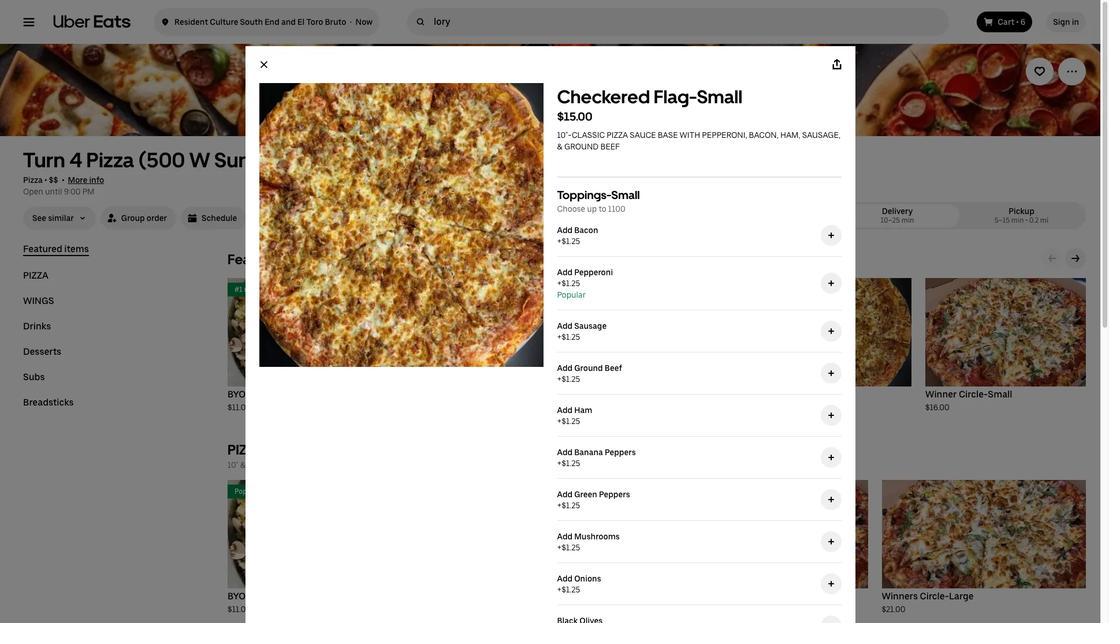 Task type: vqa. For each thing, say whether or not it's contained in the screenshot.
Thin
no



Task type: describe. For each thing, give the bounding box(es) containing it.
sign in
[[1053, 17, 1079, 27]]

base
[[658, 131, 678, 140]]

more info link
[[68, 176, 104, 185]]

ave)
[[292, 148, 336, 173]]

sausage,
[[802, 131, 841, 140]]

drinks
[[23, 321, 51, 332]]

(500
[[138, 148, 185, 173]]

1100
[[608, 205, 626, 214]]

culture
[[210, 17, 238, 27]]

race city-large $20.00
[[577, 389, 646, 413]]

onions
[[574, 575, 601, 584]]

until
[[45, 187, 62, 196]]

checkered flag-small $15.00
[[557, 86, 743, 124]]

checkered flag-small
[[751, 389, 847, 400]]

toppings-small choose up to 1100
[[557, 188, 640, 214]]

pizzas
[[260, 461, 286, 470]]

$1.25 for onions
[[562, 586, 580, 595]]

add for add sausage + $1.25
[[557, 322, 573, 331]]

delivery 10–25 min
[[881, 207, 914, 225]]

$1.25 inside add banana peppers + $1.25
[[562, 459, 580, 469]]

pizza inside pizza • $$ • more info open until 9:00 pm
[[23, 176, 43, 185]]

+ for add sausage + $1.25
[[557, 333, 562, 342]]

$20.00
[[577, 403, 601, 413]]

ham
[[574, 406, 592, 415]]

+ for add mushrooms + $1.25
[[557, 544, 562, 553]]

featured items button
[[23, 244, 89, 257]]

#3
[[584, 286, 592, 294]]

most for race
[[594, 286, 610, 294]]

add for add bacon + $1.25
[[557, 226, 573, 235]]

x button
[[250, 51, 278, 79]]

breadsticks
[[23, 398, 74, 408]]

2 liked from the left
[[437, 286, 453, 294]]

$1.25 for ham
[[562, 417, 580, 426]]

green
[[574, 491, 597, 500]]

$15.00
[[557, 110, 593, 124]]

next image
[[1071, 254, 1080, 263]]

view more options image
[[1067, 66, 1078, 77]]

$21.00
[[882, 606, 906, 615]]

pickup
[[1009, 207, 1035, 216]]

ham,
[[781, 131, 801, 140]]

$1.25 for bacon
[[562, 237, 580, 246]]

add banana peppers + $1.25
[[557, 448, 636, 469]]

$16.00 inside winner circle-small $16.00
[[926, 403, 950, 413]]

+ inside add banana peppers + $1.25
[[557, 459, 562, 469]]

peppers for add green peppers
[[599, 491, 630, 500]]

byo- for winners circle-large
[[228, 592, 250, 603]]

byo- for checkered flag-small
[[228, 389, 250, 400]]

subs button
[[23, 372, 45, 384]]

end
[[265, 17, 280, 27]]

[object object] radio containing delivery
[[838, 205, 957, 228]]

bacon
[[574, 226, 598, 235]]

add for add onions + $1.25
[[557, 575, 573, 584]]

order
[[147, 214, 167, 223]]

schedule
[[202, 214, 237, 223]]

add green peppers + $1.25
[[557, 491, 630, 511]]

cart • 6
[[998, 17, 1026, 27]]

add for add pepperoni + $1.25 popular
[[557, 268, 573, 277]]

info
[[89, 176, 104, 185]]

0 horizontal spatial popular
[[235, 488, 260, 496]]

items inside button
[[64, 244, 89, 255]]

#3 most liked
[[584, 286, 627, 294]]

0 horizontal spatial featured items
[[23, 244, 89, 255]]

see
[[32, 214, 46, 223]]

beef
[[605, 364, 622, 373]]

resident
[[174, 17, 208, 27]]

$1.25 for mushrooms
[[562, 544, 580, 553]]

add sausage + $1.25
[[557, 322, 607, 342]]

add for add green peppers + $1.25
[[557, 491, 573, 500]]

uber eats home image
[[53, 15, 131, 29]]

pizza inside 10"-classic pizza sauce base with pepperoni, bacon, ham, sausage, & ground beef
[[607, 131, 628, 140]]

add bacon + $1.25
[[557, 226, 598, 246]]

mushrooms
[[574, 533, 620, 542]]

pizza • $$ • more info open until 9:00 pm
[[23, 176, 104, 196]]

+ for add bacon + $1.25
[[557, 237, 562, 246]]

• right $$
[[62, 176, 64, 185]]

byo-small $11.00 for checkered flag-small
[[228, 389, 274, 413]]

banana
[[574, 448, 603, 458]]

checkered for checkered flag-small $15.00
[[557, 86, 650, 108]]

min for delivery
[[902, 217, 914, 225]]

add for add mushrooms + $1.25
[[557, 533, 573, 542]]

heart outline link
[[1026, 58, 1054, 86]]

add mushrooms + $1.25
[[557, 533, 620, 553]]

large for city-
[[622, 389, 646, 400]]

add ground beef + $1.25
[[557, 364, 622, 384]]

pepperoni,
[[702, 131, 747, 140]]

subs
[[23, 372, 45, 383]]

$1.25 for pepperoni
[[562, 279, 580, 288]]

pepperoni
[[574, 268, 613, 277]]

10"-
[[557, 131, 572, 140]]

share ios button
[[823, 51, 851, 79]]

circle- for large
[[920, 592, 949, 603]]

drinks button
[[23, 321, 51, 333]]

flag- for checkered flag-small $15.00
[[654, 86, 697, 108]]

add ham + $1.25
[[557, 406, 592, 426]]

most for byo-
[[244, 286, 261, 294]]

with
[[680, 131, 700, 140]]

deliver to image
[[161, 15, 170, 29]]

sausage
[[574, 322, 607, 331]]

• left now
[[350, 17, 352, 27]]

pizza for pizza 10" & 14" pizzas
[[228, 442, 265, 459]]

race
[[577, 389, 598, 400]]

bacon,
[[749, 131, 779, 140]]

0.2
[[1029, 217, 1039, 225]]

small inside winner circle-small $16.00
[[988, 389, 1013, 400]]

previous image
[[1048, 254, 1057, 263]]

• left 6
[[1016, 17, 1019, 27]]

pm
[[82, 187, 95, 196]]

to
[[599, 205, 607, 214]]

three dots horizontal button
[[1058, 58, 1086, 86]]

cart
[[998, 17, 1015, 27]]

6
[[1021, 17, 1026, 27]]



Task type: locate. For each thing, give the bounding box(es) containing it.
checkered
[[557, 86, 650, 108], [751, 389, 798, 400]]

byo-small $11.00 for winners circle-large
[[228, 592, 274, 615]]

byo-
[[228, 389, 250, 400], [228, 592, 250, 603]]

[object object] radio containing pickup
[[962, 205, 1082, 228]]

$1.25 inside add bacon + $1.25
[[562, 237, 580, 246]]

navigation containing featured items
[[23, 244, 200, 423]]

pizza 10" & 14" pizzas
[[228, 442, 286, 470]]

9 add from the top
[[557, 575, 573, 584]]

0 vertical spatial &
[[557, 142, 563, 151]]

#1
[[235, 286, 243, 294]]

now
[[356, 17, 373, 27]]

min down delivery
[[902, 217, 914, 225]]

2 + from the top
[[557, 279, 562, 288]]

wings
[[23, 296, 54, 307]]

add inside add banana peppers + $1.25
[[557, 448, 573, 458]]

liked for race city-large
[[612, 286, 627, 294]]

in
[[1072, 17, 1079, 27]]

add inside add pepperoni + $1.25 popular
[[557, 268, 573, 277]]

3 $1.25 from the top
[[562, 333, 580, 342]]

most right #2
[[419, 286, 436, 294]]

9 $1.25 from the top
[[562, 586, 580, 595]]

pizza up the wings
[[23, 270, 48, 281]]

toro
[[306, 17, 323, 27]]

3 liked from the left
[[612, 286, 627, 294]]

flag- inside checkered flag-small $15.00
[[654, 86, 697, 108]]

$1.25 inside add green peppers + $1.25
[[562, 502, 580, 511]]

add pepperoni + $1.25 popular
[[557, 268, 613, 300]]

group order
[[121, 214, 167, 223]]

2 most from the left
[[419, 286, 436, 294]]

$1.25 inside add sausage + $1.25
[[562, 333, 580, 342]]

4
[[69, 148, 82, 173]]

dialog dialog
[[245, 46, 855, 624]]

1 horizontal spatial [object object] radio
[[962, 205, 1082, 228]]

add left "ground" at the bottom of the page
[[557, 364, 573, 373]]

add left the green
[[557, 491, 573, 500]]

peppers right banana
[[605, 448, 636, 458]]

0 vertical spatial byo-
[[228, 389, 250, 400]]

1 vertical spatial checkered
[[751, 389, 798, 400]]

+ inside add bacon + $1.25
[[557, 237, 562, 246]]

1 $1.25 from the top
[[562, 237, 580, 246]]

$1.25 for sausage
[[562, 333, 580, 342]]

$1.25 inside add onions + $1.25
[[562, 586, 580, 595]]

share ios image
[[831, 59, 843, 70]]

+ inside add ground beef + $1.25
[[557, 375, 562, 384]]

featured items up #1 most liked
[[228, 251, 323, 268]]

0 horizontal spatial $16.00
[[664, 606, 688, 615]]

1 vertical spatial circle-
[[920, 592, 949, 603]]

1 horizontal spatial min
[[1012, 217, 1024, 225]]

1 vertical spatial $11.00
[[228, 606, 251, 615]]

1 vertical spatial peppers
[[599, 491, 630, 500]]

6 $1.25 from the top
[[562, 459, 580, 469]]

flag-
[[654, 86, 697, 108], [800, 389, 822, 400]]

add inside add green peppers + $1.25
[[557, 491, 573, 500]]

1 vertical spatial &
[[240, 461, 246, 470]]

1 min from the left
[[902, 217, 914, 225]]

0 vertical spatial pizza
[[607, 131, 628, 140]]

small
[[697, 86, 743, 108], [612, 188, 640, 202], [250, 389, 274, 400], [822, 389, 847, 400], [988, 389, 1013, 400], [250, 592, 274, 603]]

• left 0.2
[[1026, 217, 1028, 225]]

0 vertical spatial $11.00
[[228, 403, 251, 413]]

1 vertical spatial pizza
[[23, 270, 48, 281]]

1 most from the left
[[244, 286, 261, 294]]

beef
[[601, 142, 620, 151]]

up
[[587, 205, 597, 214]]

min inside delivery 10–25 min
[[902, 217, 914, 225]]

small inside "toppings-small choose up to 1100"
[[612, 188, 640, 202]]

add for add ham + $1.25
[[557, 406, 573, 415]]

pizza up open
[[23, 176, 43, 185]]

1 vertical spatial byo-
[[228, 592, 250, 603]]

0 vertical spatial popular
[[557, 291, 586, 300]]

w
[[189, 148, 210, 173]]

1 vertical spatial flag-
[[800, 389, 822, 400]]

3 + from the top
[[557, 333, 562, 342]]

0 horizontal spatial featured
[[23, 244, 62, 255]]

featured
[[23, 244, 62, 255], [228, 251, 285, 268]]

summit
[[215, 148, 288, 173]]

large for circle-
[[949, 592, 974, 603]]

city-
[[600, 389, 622, 400]]

9 + from the top
[[557, 586, 562, 595]]

1 liked from the left
[[262, 286, 278, 294]]

add to favorites image
[[1034, 66, 1046, 77]]

1 vertical spatial pizza
[[23, 176, 43, 185]]

1 horizontal spatial popular
[[557, 291, 586, 300]]

1 horizontal spatial most
[[419, 286, 436, 294]]

0 horizontal spatial flag-
[[654, 86, 697, 108]]

add inside add mushrooms + $1.25
[[557, 533, 573, 542]]

min for pickup
[[1012, 217, 1024, 225]]

sign in link
[[1046, 12, 1086, 32]]

0 vertical spatial $16.00
[[926, 403, 950, 413]]

circle- inside winners circle-large $21.00
[[920, 592, 949, 603]]

toppings-
[[557, 188, 612, 202]]

$11.00 for winners circle-large
[[228, 606, 251, 615]]

+ for add onions + $1.25
[[557, 586, 562, 595]]

0 horizontal spatial pizza
[[23, 270, 48, 281]]

add left mushrooms
[[557, 533, 573, 542]]

featured items down 'see similar'
[[23, 244, 89, 255]]

+ inside add sausage + $1.25
[[557, 333, 562, 342]]

9:00
[[64, 187, 81, 196]]

featured up the pizza button
[[23, 244, 62, 255]]

large inside race city-large $20.00
[[622, 389, 646, 400]]

pizza for pizza
[[23, 270, 48, 281]]

$1.25 down mushrooms
[[562, 544, 580, 553]]

$1.25 left #3
[[562, 279, 580, 288]]

5–15
[[995, 217, 1010, 225]]

1 horizontal spatial large
[[949, 592, 974, 603]]

pizza up beef
[[607, 131, 628, 140]]

add left pepperoni
[[557, 268, 573, 277]]

5 $1.25 from the top
[[562, 417, 580, 426]]

0 horizontal spatial items
[[64, 244, 89, 255]]

$11.00
[[228, 403, 251, 413], [228, 606, 251, 615]]

add inside add onions + $1.25
[[557, 575, 573, 584]]

2 min from the left
[[1012, 217, 1024, 225]]

2 [object object] radio from the left
[[962, 205, 1082, 228]]

1 byo-small $11.00 from the top
[[228, 389, 274, 413]]

see similar
[[32, 214, 74, 223]]

circle- right winners
[[920, 592, 949, 603]]

peppers inside add banana peppers + $1.25
[[605, 448, 636, 458]]

4 add from the top
[[557, 364, 573, 373]]

$$
[[49, 176, 58, 185]]

ground
[[564, 142, 599, 151]]

7 $1.25 from the top
[[562, 502, 580, 511]]

peppers inside add green peppers + $1.25
[[599, 491, 630, 500]]

+ for add ham + $1.25
[[557, 417, 562, 426]]

add left bacon
[[557, 226, 573, 235]]

14"
[[247, 461, 258, 470]]

3 most from the left
[[594, 286, 610, 294]]

mi
[[1040, 217, 1049, 225]]

$1.25 inside add ground beef + $1.25
[[562, 375, 580, 384]]

0 horizontal spatial circle-
[[920, 592, 949, 603]]

• left $$
[[44, 176, 47, 185]]

featured items
[[23, 244, 89, 255], [228, 251, 323, 268]]

add
[[557, 226, 573, 235], [557, 268, 573, 277], [557, 322, 573, 331], [557, 364, 573, 373], [557, 406, 573, 415], [557, 448, 573, 458], [557, 491, 573, 500], [557, 533, 573, 542], [557, 575, 573, 584]]

choose
[[557, 205, 585, 214]]

peppers for add banana peppers
[[605, 448, 636, 458]]

circle- right winner
[[959, 389, 988, 400]]

• inside "pickup 5–15 min • 0.2 mi"
[[1026, 217, 1028, 225]]

[object Object] radio
[[838, 205, 957, 228], [962, 205, 1082, 228]]

liked down pepperoni
[[612, 286, 627, 294]]

ground
[[574, 364, 603, 373]]

1 horizontal spatial pizza
[[86, 148, 134, 173]]

+ inside add onions + $1.25
[[557, 586, 562, 595]]

add left sausage
[[557, 322, 573, 331]]

sauce
[[630, 131, 656, 140]]

breadsticks button
[[23, 398, 74, 409]]

1 vertical spatial $16.00
[[664, 606, 688, 615]]

pickup 5–15 min • 0.2 mi
[[995, 207, 1049, 225]]

add inside add ham + $1.25
[[557, 406, 573, 415]]

add for add ground beef + $1.25
[[557, 364, 573, 373]]

0 horizontal spatial pizza
[[23, 176, 43, 185]]

+ inside add pepperoni + $1.25 popular
[[557, 279, 562, 288]]

pizza up 14"
[[228, 442, 265, 459]]

2 horizontal spatial most
[[594, 286, 610, 294]]

pizza inside 'pizza 10" & 14" pizzas'
[[228, 442, 265, 459]]

add for add banana peppers + $1.25
[[557, 448, 573, 458]]

$1.25 inside add pepperoni + $1.25 popular
[[562, 279, 580, 288]]

most right #3
[[594, 286, 610, 294]]

winners circle-large $21.00
[[882, 592, 974, 615]]

& left 14"
[[240, 461, 246, 470]]

1 $11.00 from the top
[[228, 403, 251, 413]]

8 $1.25 from the top
[[562, 544, 580, 553]]

add left banana
[[557, 448, 573, 458]]

2 $1.25 from the top
[[562, 279, 580, 288]]

5 + from the top
[[557, 417, 562, 426]]

0 horizontal spatial large
[[622, 389, 646, 400]]

+ inside add ham + $1.25
[[557, 417, 562, 426]]

main navigation menu image
[[23, 16, 35, 28]]

0 vertical spatial peppers
[[605, 448, 636, 458]]

8 + from the top
[[557, 544, 562, 553]]

2 add from the top
[[557, 268, 573, 277]]

6 + from the top
[[557, 459, 562, 469]]

liked
[[262, 286, 278, 294], [437, 286, 453, 294], [612, 286, 627, 294]]

add onions + $1.25
[[557, 575, 601, 595]]

6 add from the top
[[557, 448, 573, 458]]

#2 most liked
[[409, 286, 453, 294]]

$1.25
[[562, 237, 580, 246], [562, 279, 580, 288], [562, 333, 580, 342], [562, 375, 580, 384], [562, 417, 580, 426], [562, 459, 580, 469], [562, 502, 580, 511], [562, 544, 580, 553], [562, 586, 580, 595]]

add left ham
[[557, 406, 573, 415]]

popular inside add pepperoni + $1.25 popular
[[557, 291, 586, 300]]

1 horizontal spatial liked
[[437, 286, 453, 294]]

7 + from the top
[[557, 502, 562, 511]]

min inside "pickup 5–15 min • 0.2 mi"
[[1012, 217, 1024, 225]]

$1.25 down "ground" at the bottom of the page
[[562, 375, 580, 384]]

min down pickup
[[1012, 217, 1024, 225]]

1 horizontal spatial pizza
[[228, 442, 265, 459]]

add inside add sausage + $1.25
[[557, 322, 573, 331]]

turn 4 pizza (500 w summit ave)
[[23, 148, 336, 173]]

1 horizontal spatial items
[[287, 251, 323, 268]]

liked right the #1
[[262, 286, 278, 294]]

checkered inside checkered flag-small $15.00
[[557, 86, 650, 108]]

$11.00 for checkered flag-small
[[228, 403, 251, 413]]

sign
[[1053, 17, 1070, 27]]

1 horizontal spatial flag-
[[800, 389, 822, 400]]

resident culture south end and el toro bruto • now
[[174, 17, 373, 27]]

5 add from the top
[[557, 406, 573, 415]]

1 [object object] radio from the left
[[838, 205, 957, 228]]

chevron down small image
[[78, 214, 87, 222]]

0 vertical spatial circle-
[[959, 389, 988, 400]]

featured up #1 most liked
[[228, 251, 285, 268]]

$1.25 down sausage
[[562, 333, 580, 342]]

#1 most liked
[[235, 286, 278, 294]]

$1.25 down banana
[[562, 459, 580, 469]]

large
[[622, 389, 646, 400], [949, 592, 974, 603]]

2 horizontal spatial liked
[[612, 286, 627, 294]]

0 horizontal spatial min
[[902, 217, 914, 225]]

popular down pepperoni
[[557, 291, 586, 300]]

group
[[121, 214, 145, 223]]

classic
[[572, 131, 605, 140]]

& inside 'pizza 10" & 14" pizzas'
[[240, 461, 246, 470]]

1 vertical spatial large
[[949, 592, 974, 603]]

1 horizontal spatial featured items
[[228, 251, 323, 268]]

1 horizontal spatial &
[[557, 142, 563, 151]]

1 horizontal spatial circle-
[[959, 389, 988, 400]]

liked right #2
[[437, 286, 453, 294]]

2 byo-small $11.00 from the top
[[228, 592, 274, 615]]

$1.25 down onions
[[562, 586, 580, 595]]

most
[[244, 286, 261, 294], [419, 286, 436, 294], [594, 286, 610, 294]]

2 $11.00 from the top
[[228, 606, 251, 615]]

•
[[350, 17, 352, 27], [1016, 17, 1019, 27], [44, 176, 47, 185], [62, 176, 64, 185], [1026, 217, 1028, 225]]

popular down 14"
[[235, 488, 260, 496]]

peppers right the green
[[599, 491, 630, 500]]

3 add from the top
[[557, 322, 573, 331]]

small inside checkered flag-small $15.00
[[697, 86, 743, 108]]

bruto
[[325, 17, 346, 27]]

0 horizontal spatial liked
[[262, 286, 278, 294]]

4 $1.25 from the top
[[562, 375, 580, 384]]

0 vertical spatial checkered
[[557, 86, 650, 108]]

1 horizontal spatial checkered
[[751, 389, 798, 400]]

2 vertical spatial pizza
[[228, 442, 265, 459]]

pizza button
[[23, 270, 48, 282]]

0 vertical spatial pizza
[[86, 148, 134, 173]]

+
[[557, 237, 562, 246], [557, 279, 562, 288], [557, 333, 562, 342], [557, 375, 562, 384], [557, 417, 562, 426], [557, 459, 562, 469], [557, 502, 562, 511], [557, 544, 562, 553], [557, 586, 562, 595]]

pizza up info
[[86, 148, 134, 173]]

large inside winners circle-large $21.00
[[949, 592, 974, 603]]

circle- for small
[[959, 389, 988, 400]]

most right the #1
[[244, 286, 261, 294]]

+ inside add mushrooms + $1.25
[[557, 544, 562, 553]]

flag- for checkered flag-small
[[800, 389, 822, 400]]

0 horizontal spatial most
[[244, 286, 261, 294]]

pizza
[[86, 148, 134, 173], [23, 176, 43, 185]]

add inside add ground beef + $1.25
[[557, 364, 573, 373]]

more
[[68, 176, 87, 185]]

winners
[[882, 592, 918, 603]]

desserts
[[23, 347, 61, 358]]

2 byo- from the top
[[228, 592, 250, 603]]

featured inside the featured items button
[[23, 244, 62, 255]]

winner circle-small $16.00
[[926, 389, 1013, 413]]

wings button
[[23, 296, 54, 307]]

7 add from the top
[[557, 491, 573, 500]]

4 + from the top
[[557, 375, 562, 384]]

1 vertical spatial popular
[[235, 488, 260, 496]]

similar
[[48, 214, 74, 223]]

group order link
[[100, 207, 176, 230]]

0 vertical spatial large
[[622, 389, 646, 400]]

0 vertical spatial flag-
[[654, 86, 697, 108]]

$1.25 inside add mushrooms + $1.25
[[562, 544, 580, 553]]

2 horizontal spatial pizza
[[607, 131, 628, 140]]

el
[[298, 17, 305, 27]]

$1.25 down the green
[[562, 502, 580, 511]]

+ inside add green peppers + $1.25
[[557, 502, 562, 511]]

0 horizontal spatial [object object] radio
[[838, 205, 957, 228]]

#2
[[409, 286, 417, 294]]

8 add from the top
[[557, 533, 573, 542]]

0 vertical spatial byo-small $11.00
[[228, 389, 274, 413]]

close image
[[259, 60, 268, 69]]

1 + from the top
[[557, 237, 562, 246]]

$1.25 inside add ham + $1.25
[[562, 417, 580, 426]]

navigation
[[23, 244, 200, 423]]

$1.25 down bacon
[[562, 237, 580, 246]]

& down 10"-
[[557, 142, 563, 151]]

add inside add bacon + $1.25
[[557, 226, 573, 235]]

1 horizontal spatial featured
[[228, 251, 285, 268]]

0 horizontal spatial checkered
[[557, 86, 650, 108]]

liked for byo-small
[[262, 286, 278, 294]]

turn
[[23, 148, 65, 173]]

checkered for checkered flag-small
[[751, 389, 798, 400]]

$1.25 down ham
[[562, 417, 580, 426]]

0 horizontal spatial &
[[240, 461, 246, 470]]

+ for add pepperoni + $1.25 popular
[[557, 279, 562, 288]]

circle- inside winner circle-small $16.00
[[959, 389, 988, 400]]

& inside 10"-classic pizza sauce base with pepperoni, bacon, ham, sausage, & ground beef
[[557, 142, 563, 151]]

1 vertical spatial byo-small $11.00
[[228, 592, 274, 615]]

popular
[[557, 291, 586, 300], [235, 488, 260, 496]]

1 horizontal spatial $16.00
[[926, 403, 950, 413]]

1 add from the top
[[557, 226, 573, 235]]

peppers
[[605, 448, 636, 458], [599, 491, 630, 500]]

1 byo- from the top
[[228, 389, 250, 400]]

add left onions
[[557, 575, 573, 584]]

open
[[23, 187, 43, 196]]



